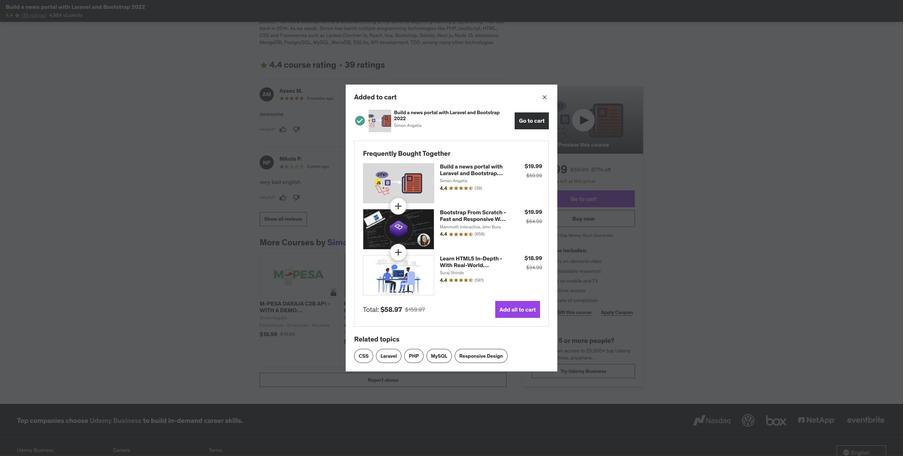 Task type: describe. For each thing, give the bounding box(es) containing it.
build inside build a hotspot management app with laravel & router os api
[[428, 300, 442, 307]]

cart right added
[[385, 93, 397, 101]]

0 horizontal spatial business
[[34, 448, 54, 454]]

2 vertical spatial portal
[[475, 163, 490, 170]]

at inside simon is  both a college trained and self-taught full stack software developer, programming tutor and mentor. he has more than 4 years experience in programming, having began programming while at the university. he went to university to study bachelor of commerce and its when he was still in campus that he learn't about his passion- software development and acted according to the same by beginning learning programming. that was back in 2014. as we speak, simon has learnt multiple programming technologies like php, javascript, html, css and frameworks such as laravel,electron js, react, vue, bootstrap, gatsby, next js, node js, databases: mongodb, postgresql, mysql, mariadb, sqlite, api development, tdd  among many other technologies
[[454, 4, 459, 11]]

years for np
[[311, 164, 321, 169]]

4 reviews element
[[379, 323, 384, 329]]

buy
[[573, 215, 583, 222]]

access inside the access on mobile and tv full lifetime access
[[571, 288, 586, 294]]

coupon
[[616, 310, 634, 316]]

4,984 students
[[49, 12, 83, 18]]

angatia inside build a news portal with laravel and bootstrap 2022 simon angatia
[[407, 123, 422, 128]]

0 horizontal spatial portal
[[41, 3, 57, 10]]

5 total hours
[[260, 323, 284, 328]]

when
[[385, 11, 397, 18]]

add all to cart
[[500, 306, 536, 313]]

with inside build a news portal with laravel and bootstrap 2022
[[491, 163, 503, 170]]

1 horizontal spatial has
[[335, 25, 343, 32]]

- inside bootstrap from scratch - fast and responsive web development
[[504, 209, 506, 216]]

1 he from the left
[[398, 11, 404, 18]]

1 vertical spatial the
[[383, 18, 390, 25]]

1 vertical spatial responsive
[[460, 353, 486, 360]]

acted
[[341, 18, 353, 25]]

xsmall image for 4
[[532, 268, 538, 275]]

hours right 10
[[546, 178, 559, 185]]

software
[[280, 18, 300, 25]]

javascript,
[[458, 25, 482, 32]]

databases:
[[476, 32, 500, 38]]

ratings
[[357, 59, 385, 70]]

2 vertical spatial in
[[272, 25, 276, 32]]

helpful? for good!
[[389, 195, 405, 200]]

full inside the access on mobile and tv full lifetime access
[[544, 288, 552, 294]]

2 he from the left
[[457, 11, 463, 18]]

1 vertical spatial this
[[574, 178, 583, 185]]

or
[[564, 337, 571, 345]]

lectures
[[293, 323, 308, 328]]

1 vertical spatial demand
[[177, 417, 203, 425]]

0 vertical spatial demand
[[571, 259, 589, 265]]

all for reviews
[[278, 216, 284, 223]]

portal inside build a news portal with laravel and bootstrap 2022 simon angatia
[[424, 109, 438, 116]]

mark review by azeez m. as helpful image
[[279, 126, 287, 133]]

hours inside 12 total hours $18.99 $59.99
[[359, 330, 369, 336]]

10 hours left at this price!
[[539, 178, 596, 185]]

build inside 'build  developer's blog with laravel 9 and bootstrap 2022 simon angatia'
[[344, 300, 358, 307]]

2022 inside build a news portal with laravel and bootstrap 2022 simon angatia
[[394, 115, 406, 122]]

mark review by muazam a. as unhelpful image
[[422, 126, 429, 133]]

cart down xsmall image
[[526, 306, 536, 313]]

added
[[354, 93, 375, 101]]

laravel inside 'build  developer's blog with laravel 9 and bootstrap 2022 simon angatia'
[[344, 307, 363, 314]]

0 vertical spatial udemy business link
[[90, 417, 142, 425]]

1 vertical spatial programming
[[411, 4, 440, 11]]

build a news portal with laravel and bootstrap 2022 simon angatia
[[394, 109, 500, 128]]

2 years ago for nikola p.
[[307, 164, 329, 169]]

&
[[473, 307, 477, 314]]

4.4 right "medium" image
[[270, 59, 282, 70]]

all
[[312, 323, 317, 328]]

total for 12 total hours $18.99 $59.99
[[349, 330, 358, 336]]

hours right 18 at the bottom right of the page
[[550, 259, 562, 265]]

careers
[[113, 448, 130, 454]]

with inside 'build  developer's blog with laravel 9 and bootstrap 2022 simon angatia'
[[404, 300, 416, 307]]

netapp image
[[797, 414, 838, 429]]

a inside simon is  both a college trained and self-taught full stack software developer, programming tutor and mentor. he has more than 4 years experience in programming, having began programming while at the university. he went to university to study bachelor of commerce and its when he was still in campus that he learn't about his passion- software development and acted according to the same by beginning learning programming. that was back in 2014. as we speak, simon has learnt multiple programming technologies like php, javascript, html, css and frameworks such as laravel,electron js, react, vue, bootstrap, gatsby, next js, node js, databases: mongodb, postgresql, mysql, mariadb, sqlite, api development, tdd  among many other technologies
[[292, 0, 295, 4]]

as
[[290, 25, 296, 32]]

that
[[447, 11, 456, 18]]

years inside simon is  both a college trained and self-taught full stack software developer, programming tutor and mentor. he has more than 4 years experience in programming, having began programming while at the university. he went to university to study bachelor of commerce and its when he was still in campus that he learn't about his passion- software development and acted according to the same by beginning learning programming. that was back in 2014. as we speak, simon has learnt multiple programming technologies like php, javascript, html, css and frameworks such as laravel,electron js, react, vue, bootstrap, gatsby, next js, node js, databases: mongodb, postgresql, mysql, mariadb, sqlite, api development, tdd  among many other technologies
[[304, 4, 316, 11]]

15 reviews element
[[463, 323, 469, 329]]

mark review by muazam a. as helpful image
[[409, 126, 416, 133]]

and inside the access on mobile and tv full lifetime access
[[584, 278, 592, 284]]

passion-
[[260, 18, 279, 25]]

day
[[561, 233, 568, 238]]

2022 inside 'build  developer's blog with laravel 9 and bootstrap 2022 simon angatia'
[[407, 307, 421, 314]]

added to cart
[[354, 93, 397, 101]]

23
[[287, 323, 292, 328]]

mark review by azeez m. as unhelpful image
[[293, 126, 300, 133]]

nikola
[[280, 155, 296, 163]]

while
[[442, 4, 453, 11]]

began
[[396, 4, 409, 11]]

this for gift
[[567, 310, 575, 316]]

0 horizontal spatial by
[[316, 237, 326, 248]]

np
[[263, 159, 271, 166]]

build a news portal with laravel and bootstrap 2022 link
[[440, 163, 503, 184]]

(39)
[[475, 186, 483, 191]]

gatsby,
[[420, 32, 436, 38]]

12 total hours $18.99 $59.99
[[344, 330, 381, 345]]

top
[[607, 348, 615, 355]]

azeez
[[280, 87, 295, 94]]

$19.99 inside $18.99 $19.99
[[280, 331, 295, 338]]

2 vertical spatial programming
[[377, 25, 407, 32]]

api inside simon is  both a college trained and self-taught full stack software developer, programming tutor and mentor. he has more than 4 years experience in programming, having began programming while at the university. he went to university to study bachelor of commerce and its when he was still in campus that he learn't about his passion- software development and acted according to the same by beginning learning programming. that was back in 2014. as we speak, simon has learnt multiple programming technologies like php, javascript, html, css and frameworks such as laravel,electron js, react, vue, bootstrap, gatsby, next js, node js, databases: mongodb, postgresql, mysql, mariadb, sqlite, api development, tdd  among many other technologies
[[371, 39, 379, 45]]

laravel link
[[376, 350, 402, 364]]

simon inside build a news portal with laravel and bootstrap 2022 simon angatia
[[394, 123, 406, 128]]

1 vertical spatial was
[[496, 18, 505, 25]]

blog
[[391, 300, 403, 307]]

buy now button
[[532, 211, 636, 228]]

a inside build a news portal with laravel and bootstrap 2022 simon angatia
[[407, 109, 410, 116]]

related
[[354, 335, 379, 344]]

people?
[[590, 337, 615, 345]]

it...
[[456, 110, 463, 118]]

laravel up students
[[71, 3, 91, 10]]

we
[[297, 25, 303, 32]]

1 vertical spatial business
[[113, 417, 142, 425]]

of inside simon is  both a college trained and self-taught full stack software developer, programming tutor and mentor. he has more than 4 years experience in programming, having began programming while at the university. he went to university to study bachelor of commerce and its when he was still in campus that he learn't about his passion- software development and acted according to the same by beginning learning programming. that was back in 2014. as we speak, simon has learnt multiple programming technologies like php, javascript, html, css and frameworks such as laravel,electron js, react, vue, bootstrap, gatsby, next js, node js, databases: mongodb, postgresql, mysql, mariadb, sqlite, api development, tdd  among many other technologies
[[339, 11, 343, 18]]

mariadb,
[[332, 39, 352, 45]]

to inside training 5 or more people? get your team access to 25,000+ top udemy courses anytime, anywhere.
[[581, 348, 586, 355]]

add
[[500, 306, 511, 313]]

learning
[[434, 18, 452, 25]]

$18.99 $19.99
[[260, 331, 295, 338]]

4.4 for build
[[440, 185, 448, 192]]

30-
[[554, 233, 561, 238]]

shinde
[[451, 270, 464, 276]]

learn html5 in-depth - with real-world examples link
[[440, 255, 503, 276]]

css inside simon is  both a college trained and self-taught full stack software developer, programming tutor and mentor. he has more than 4 years experience in programming, having began programming while at the university. he went to university to study bachelor of commerce and its when he was still in campus that he learn't about his passion- software development and acted according to the same by beginning learning programming. that was back in 2014. as we speak, simon has learnt multiple programming technologies like php, javascript, html, css and frameworks such as laravel,electron js, react, vue, bootstrap, gatsby, next js, node js, databases: mongodb, postgresql, mysql, mariadb, sqlite, api development, tdd  among many other technologies
[[260, 32, 269, 38]]

choose
[[66, 417, 88, 425]]

gift this course link
[[555, 306, 594, 320]]

0 vertical spatial programming
[[432, 0, 462, 4]]

among
[[423, 39, 438, 45]]

39
[[345, 59, 355, 70]]

real-
[[454, 262, 468, 269]]

years for kw
[[440, 164, 450, 169]]

bootstrap inside build a news portal with laravel and bootstrap 2022 link
[[471, 170, 498, 177]]

ago for azeez m.
[[326, 96, 334, 101]]

ago for nikola p.
[[322, 164, 329, 169]]

m-
[[260, 300, 267, 307]]

laravel inside laravel link
[[381, 353, 397, 360]]

in-
[[168, 417, 177, 425]]

39 reviews element
[[475, 186, 483, 192]]

helpful? for awesome course.... i loved it...
[[389, 127, 405, 132]]

by inside simon is  both a college trained and self-taught full stack software developer, programming tutor and mentor. he has more than 4 years experience in programming, having began programming while at the university. he went to university to study bachelor of commerce and its when he was still in campus that he learn't about his passion- software development and acted according to the same by beginning learning programming. that was back in 2014. as we speak, simon has learnt multiple programming technologies like php, javascript, html, css and frameworks such as laravel,electron js, react, vue, bootstrap, gatsby, next js, node js, databases: mongodb, postgresql, mysql, mariadb, sqlite, api development, tdd  among many other technologies
[[405, 18, 410, 25]]

access
[[544, 278, 559, 284]]

cart down close modal image
[[535, 117, 545, 124]]

this
[[532, 247, 543, 254]]

helpful? for awesome
[[260, 127, 276, 132]]

1 horizontal spatial technologies
[[465, 39, 494, 45]]

off
[[605, 166, 612, 173]]

- inside learn html5 in-depth - with real-world examples
[[500, 255, 503, 262]]

news inside build a news portal with laravel and bootstrap 2022 simon angatia
[[411, 109, 423, 116]]

medium image
[[260, 61, 268, 69]]

responsive design link
[[455, 350, 508, 364]]

cart down price!
[[586, 196, 597, 203]]

show all reviews button
[[260, 212, 307, 227]]

simon is  both a college trained and self-taught full stack software developer, programming tutor and mentor. he has more than 4 years experience in programming, having began programming while at the university. he went to university to study bachelor of commerce and its when he was still in campus that he learn't about his passion- software development and acted according to the same by beginning learning programming. that was back in 2014. as we speak, simon has learnt multiple programming technologies like php, javascript, html, css and frameworks such as laravel,electron js, react, vue, bootstrap, gatsby, next js, node js, databases: mongodb, postgresql, mysql, mariadb, sqlite, api development, tdd  among many other technologies
[[260, 0, 506, 45]]

kee
[[409, 155, 419, 163]]

go inside added to cart dialog
[[519, 117, 527, 124]]

same
[[391, 18, 403, 25]]

report abuse button
[[260, 374, 507, 388]]

10
[[539, 178, 545, 185]]

a inside build a hotspot management app with laravel & router os api
[[443, 300, 446, 307]]

mark review by nikola p. as unhelpful image
[[293, 194, 300, 201]]

preview this course
[[558, 141, 610, 148]]

api inside build a hotspot management app with laravel & router os api
[[428, 314, 438, 321]]

and inside build a news portal with laravel and bootstrap 2022 simon angatia
[[468, 109, 476, 116]]

many
[[439, 39, 451, 45]]

nasdaq image
[[692, 414, 733, 429]]

self-
[[340, 0, 349, 4]]

report abuse
[[368, 377, 399, 384]]

$64.99
[[527, 219, 543, 225]]

$18.99 $44.99
[[428, 344, 465, 351]]

having
[[380, 4, 394, 11]]

fast
[[440, 216, 451, 223]]

laravel inside build a news portal with laravel and bootstrap 2022
[[440, 170, 459, 177]]

share
[[534, 310, 548, 316]]

2 horizontal spatial business
[[586, 369, 607, 375]]

training
[[532, 337, 558, 345]]

18
[[544, 259, 549, 265]]

mark review by kee yong w. as unhelpful image
[[422, 194, 429, 201]]

1 horizontal spatial go to cart
[[571, 196, 597, 203]]

4.4 for learn
[[440, 277, 448, 284]]

0 horizontal spatial build a news portal with laravel and bootstrap 2022
[[6, 3, 145, 10]]

commerce
[[345, 11, 368, 18]]

course inside preview this course "button"
[[592, 141, 610, 148]]

apply coupon
[[601, 310, 634, 316]]

build  developer's blog with laravel 9 and bootstrap 2022 link
[[344, 300, 421, 314]]

with inside build a news portal with laravel and bootstrap 2022 simon angatia
[[439, 109, 449, 116]]



Task type: locate. For each thing, give the bounding box(es) containing it.
and inside bootstrap from scratch - fast and responsive web development
[[453, 216, 463, 223]]

0 horizontal spatial awesome
[[260, 110, 284, 118]]

courses
[[282, 237, 314, 248]]

1 horizontal spatial css
[[359, 353, 369, 360]]

total inside 12 total hours $18.99 $59.99
[[349, 330, 358, 336]]

1 vertical spatial xsmall image
[[532, 259, 538, 265]]

was down his
[[496, 18, 505, 25]]

$18.99 down 5 total hours
[[260, 331, 278, 338]]

business down companies on the bottom of page
[[34, 448, 54, 454]]

1 horizontal spatial he
[[492, 4, 498, 11]]

portal up (39)
[[475, 163, 490, 170]]

on
[[561, 278, 566, 284]]

simon inside 'build  developer's blog with laravel 9 and bootstrap 2022 simon angatia'
[[344, 316, 356, 321]]

a
[[292, 0, 295, 4], [21, 3, 24, 10], [407, 109, 410, 116], [455, 163, 458, 170], [443, 300, 446, 307]]

more inside simon is  both a college trained and self-taught full stack software developer, programming tutor and mentor. he has more than 4 years experience in programming, having began programming while at the university. he went to university to study bachelor of commerce and its when he was still in campus that he learn't about his passion- software development and acted according to the same by beginning learning programming. that was back in 2014. as we speak, simon has learnt multiple programming technologies like php, javascript, html, css and frameworks such as laravel,electron js, react, vue, bootstrap, gatsby, next js, node js, databases: mongodb, postgresql, mysql, mariadb, sqlite, api development, tdd  among many other technologies
[[276, 4, 288, 11]]

full up programming,
[[365, 0, 373, 4]]

0 horizontal spatial the
[[383, 18, 390, 25]]

all for to
[[512, 306, 518, 313]]

ago
[[326, 96, 334, 101], [322, 164, 329, 169], [451, 164, 458, 169]]

close modal image
[[542, 94, 549, 101]]

1 horizontal spatial of
[[568, 298, 572, 304]]

course up 18 at the bottom right of the page
[[545, 247, 562, 254]]

laravel,electron
[[326, 32, 362, 38]]

$18.99 for build a hotspot management app with laravel & router os api
[[428, 344, 446, 351]]

$59.99 inside 12 total hours $18.99 $59.99
[[365, 339, 381, 345]]

0 vertical spatial news
[[25, 3, 40, 10]]

laravel up 4.3
[[344, 307, 363, 314]]

ago for kee yong w.
[[451, 164, 458, 169]]

4,984
[[49, 12, 62, 18]]

udemy inside training 5 or more people? get your team access to 25,000+ top udemy courses anytime, anywhere.
[[616, 348, 631, 355]]

2 for kee yong w.
[[436, 164, 439, 169]]

pesa
[[267, 300, 282, 307]]

0 vertical spatial responsive
[[464, 216, 494, 223]]

1 horizontal spatial 5
[[559, 337, 563, 345]]

responsive design
[[460, 353, 503, 360]]

1 horizontal spatial he
[[457, 11, 463, 18]]

0 vertical spatial in
[[343, 4, 347, 11]]

go to cart down close modal image
[[519, 117, 545, 124]]

this left price!
[[574, 178, 583, 185]]

api up the 3.7 in the left of the page
[[428, 314, 438, 321]]

hours up $18.99 $19.99
[[273, 323, 284, 328]]

all inside add all to cart button
[[512, 306, 518, 313]]

1 horizontal spatial awesome
[[389, 110, 413, 118]]

2 horizontal spatial news
[[459, 163, 473, 170]]

helpful?
[[260, 127, 276, 132], [389, 127, 405, 132], [260, 195, 276, 200], [389, 195, 405, 200]]

sqlite,
[[353, 39, 370, 45]]

0 horizontal spatial of
[[339, 11, 343, 18]]

581 reviews element
[[475, 278, 484, 284]]

more down 'both'
[[276, 4, 288, 11]]

other
[[453, 39, 464, 45]]

0 vertical spatial business
[[586, 369, 607, 375]]

$19.99 for $19.99 $64.99
[[525, 209, 543, 216]]

udemy business link down choose
[[17, 446, 107, 456]]

mark review by kee yong w. as helpful image
[[409, 194, 416, 201]]

preview
[[558, 141, 579, 148]]

1 vertical spatial go to cart button
[[532, 191, 636, 208]]

0 horizontal spatial simon angatia
[[260, 316, 287, 321]]

0 vertical spatial by
[[405, 18, 410, 25]]

1 vertical spatial of
[[568, 298, 572, 304]]

5 down with on the left bottom
[[260, 323, 262, 328]]

1 horizontal spatial full
[[544, 288, 552, 294]]

udemy right choose
[[90, 417, 112, 425]]

build inside build a news portal with laravel and bootstrap 2022 simon angatia
[[394, 109, 406, 116]]

$59.99 inside $19.99 $59.99
[[527, 173, 543, 179]]

software
[[388, 0, 407, 4]]

to
[[272, 11, 276, 18], [300, 11, 304, 18], [377, 18, 382, 25], [377, 93, 383, 101], [528, 117, 533, 124], [580, 196, 585, 203], [519, 306, 525, 313], [581, 348, 586, 355], [143, 417, 150, 425]]

0 vertical spatial was
[[405, 11, 414, 18]]

examples
[[440, 269, 466, 276]]

(39 ratings)
[[21, 12, 46, 18]]

he down 'began'
[[398, 11, 404, 18]]

1 vertical spatial simon angatia
[[260, 316, 287, 321]]

awesome for awesome course.... i loved it...
[[389, 110, 413, 118]]

1 horizontal spatial go
[[571, 196, 578, 203]]

0 horizontal spatial was
[[405, 11, 414, 18]]

1 horizontal spatial $59.99
[[527, 173, 543, 179]]

news
[[25, 3, 40, 10], [411, 109, 423, 116], [459, 163, 473, 170]]

$19.99
[[532, 162, 568, 177], [525, 163, 543, 170], [525, 209, 543, 216], [280, 331, 295, 338]]

2 he from the left
[[492, 4, 498, 11]]

with inside build a hotspot management app with laravel & router os api
[[440, 307, 452, 314]]

helpful? left mark review by muazam a. as helpful image
[[389, 127, 405, 132]]

responsive up interactive,
[[464, 216, 494, 223]]

1 vertical spatial at
[[569, 178, 573, 185]]

$59.99 inside $19.99 $59.99 67% off
[[571, 166, 589, 173]]

study
[[306, 11, 318, 18]]

course down postgresql,
[[284, 59, 311, 70]]

1 2 from the left
[[307, 164, 310, 169]]

business
[[586, 369, 607, 375], [113, 417, 142, 425], [34, 448, 54, 454]]

2 vertical spatial api
[[428, 314, 438, 321]]

w.
[[434, 155, 441, 163]]

1 horizontal spatial 2
[[436, 164, 439, 169]]

1 vertical spatial access
[[565, 348, 580, 355]]

css down related
[[359, 353, 369, 360]]

$19.99 for $19.99 $59.99 67% off
[[532, 162, 568, 177]]

css down back
[[260, 32, 269, 38]]

than
[[289, 4, 299, 11]]

4.4 left (39
[[6, 12, 13, 18]]

build a news portal with laravel and bootstrap 2022 image
[[369, 110, 392, 132]]

2 2 from the left
[[436, 164, 439, 169]]

laravel
[[71, 3, 91, 10], [450, 109, 466, 116], [440, 170, 459, 177], [344, 307, 363, 314], [453, 307, 472, 314], [381, 353, 397, 360]]

he up went
[[260, 4, 266, 11]]

more courses by simon angatia
[[260, 237, 386, 248]]

by right courses
[[316, 237, 326, 248]]

awesome for awesome
[[260, 110, 284, 118]]

1 vertical spatial 9
[[364, 307, 367, 314]]

in down the 'passion-'
[[272, 25, 276, 32]]

1 vertical spatial technologies
[[465, 39, 494, 45]]

0 horizontal spatial 2
[[307, 164, 310, 169]]

4.4 down w.
[[440, 185, 448, 192]]

a inside build a news portal with laravel and bootstrap 2022
[[455, 163, 458, 170]]

was left still
[[405, 11, 414, 18]]

in down self-
[[343, 4, 347, 11]]

$18.99 for learn html5 in-depth - with real-world examples
[[525, 255, 543, 262]]

simon angatia for frequently bought together
[[440, 178, 468, 184]]

laravel down w.
[[440, 170, 459, 177]]

- inside m-pesa daraja  c2b api - with a demo project(laravel)
[[328, 300, 330, 307]]

simon angatia inside added to cart dialog
[[440, 178, 468, 184]]

$59.99 for $19.99 $59.99 67% off
[[571, 166, 589, 173]]

4.4 down mammoth
[[440, 231, 448, 238]]

of up acted
[[339, 11, 343, 18]]

left
[[560, 178, 568, 185]]

go to cart button down price!
[[532, 191, 636, 208]]

world
[[468, 262, 483, 269]]

helpful? for very bad english
[[260, 195, 276, 200]]

of up gift this course
[[568, 298, 572, 304]]

this for preview
[[581, 141, 591, 148]]

bootstrap inside 'build  developer's blog with laravel 9 and bootstrap 2022 simon angatia'
[[380, 307, 406, 314]]

0 horizontal spatial more
[[276, 4, 288, 11]]

bura
[[492, 224, 501, 230]]

1 horizontal spatial 4
[[544, 268, 547, 275]]

0 horizontal spatial technologies
[[408, 25, 437, 32]]

js,
[[449, 32, 454, 38]]

total for 5 total hours
[[263, 323, 272, 328]]

demand left career at the bottom
[[177, 417, 203, 425]]

volkswagen image
[[741, 414, 757, 429]]

next
[[438, 32, 448, 38]]

udemy business link
[[90, 417, 142, 425], [17, 446, 107, 456]]

all
[[278, 216, 284, 223], [512, 306, 518, 313]]

mysql link
[[427, 350, 452, 364]]

2 vertical spatial xsmall image
[[532, 268, 538, 275]]

$18.99 down the 12
[[344, 338, 362, 345]]

0 horizontal spatial 9
[[307, 96, 310, 101]]

1 vertical spatial api
[[317, 300, 326, 307]]

training 5 or more people? get your team access to 25,000+ top udemy courses anytime, anywhere.
[[532, 337, 631, 361]]

xsmall image
[[338, 62, 344, 68], [532, 259, 538, 265], [532, 268, 538, 275]]

html5
[[456, 255, 475, 262]]

learn't
[[464, 11, 478, 18]]

1 vertical spatial portal
[[424, 109, 438, 116]]

4.4 down suraj
[[440, 277, 448, 284]]

months
[[311, 96, 326, 101]]

he
[[260, 4, 266, 11], [492, 4, 498, 11]]

0 horizontal spatial go
[[519, 117, 527, 124]]

has up laravel,electron
[[335, 25, 343, 32]]

portal left i
[[424, 109, 438, 116]]

0 vertical spatial the
[[460, 4, 467, 11]]

2 2 years ago from the left
[[436, 164, 458, 169]]

1 horizontal spatial demand
[[571, 259, 589, 265]]

2 horizontal spatial $59.99
[[571, 166, 589, 173]]

angatia inside 'build  developer's blog with laravel 9 and bootstrap 2022 simon angatia'
[[357, 316, 372, 321]]

he down mentor.
[[492, 4, 498, 11]]

4 down 18 at the bottom right of the page
[[544, 268, 547, 275]]

more right or in the right bottom of the page
[[572, 337, 588, 345]]

1 horizontal spatial 9
[[364, 307, 367, 314]]

its
[[379, 11, 384, 18]]

xsmall image left 18 at the bottom right of the page
[[532, 259, 538, 265]]

1 horizontal spatial the
[[460, 4, 467, 11]]

eventbrite image
[[846, 414, 887, 429]]

$18.99 inside added to cart dialog
[[525, 255, 543, 262]]

small image
[[843, 450, 851, 457]]

4 downloadable resources
[[544, 268, 602, 275]]

4 down college
[[300, 4, 303, 11]]

0 vertical spatial 4
[[300, 4, 303, 11]]

laravel left &
[[453, 307, 472, 314]]

$18.99 for m-pesa daraja  c2b api - with a demo project(laravel)
[[260, 331, 278, 338]]

xsmall image for 18
[[532, 259, 538, 265]]

2 for nikola p.
[[307, 164, 310, 169]]

$18.99 up mysql
[[428, 344, 446, 351]]

2 vertical spatial -
[[328, 300, 330, 307]]

1 vertical spatial in
[[424, 11, 428, 18]]

udemy right 'top'
[[616, 348, 631, 355]]

2 vertical spatial this
[[567, 310, 575, 316]]

went
[[260, 11, 271, 18]]

bootstrap from scratch - fast and responsive web development link
[[440, 209, 507, 230]]

mobile
[[567, 278, 582, 284]]

$18.99 $34.99
[[525, 255, 543, 271]]

go to cart down price!
[[571, 196, 597, 203]]

23 lectures
[[287, 323, 308, 328]]

1 vertical spatial all
[[512, 306, 518, 313]]

5 left or in the right bottom of the page
[[559, 337, 563, 345]]

2 vertical spatial news
[[459, 163, 473, 170]]

this course includes:
[[532, 247, 587, 254]]

php link
[[405, 350, 424, 364]]

0 vertical spatial full
[[365, 0, 373, 4]]

1 vertical spatial udemy business link
[[17, 446, 107, 456]]

1 vertical spatial go to cart
[[571, 196, 597, 203]]

learn
[[440, 255, 455, 262]]

simon angatia up 5 total hours
[[260, 316, 287, 321]]

m.
[[297, 87, 303, 94]]

0 horizontal spatial 4
[[300, 4, 303, 11]]

certificate of completion
[[544, 298, 598, 304]]

udemy business link up careers
[[90, 417, 142, 425]]

simon angatia down w.
[[440, 178, 468, 184]]

1 horizontal spatial in
[[343, 4, 347, 11]]

1 awesome from the left
[[260, 110, 284, 118]]

1 vertical spatial total
[[349, 330, 358, 336]]

(656)
[[475, 232, 485, 237]]

1 vertical spatial -
[[500, 255, 503, 262]]

2 horizontal spatial api
[[428, 314, 438, 321]]

$59.99 up css "link"
[[365, 339, 381, 345]]

1 2 years ago from the left
[[307, 164, 329, 169]]

api down react,
[[371, 39, 379, 45]]

simon angatia for more courses by
[[260, 316, 287, 321]]

0 horizontal spatial total
[[263, 323, 272, 328]]

laravel inside build a hotspot management app with laravel & router os api
[[453, 307, 472, 314]]

all right add
[[512, 306, 518, 313]]

get
[[532, 348, 540, 355]]

1 vertical spatial 4
[[544, 268, 547, 275]]

0 horizontal spatial 2 years ago
[[307, 164, 329, 169]]

1 vertical spatial full
[[544, 288, 552, 294]]

0 horizontal spatial news
[[25, 3, 40, 10]]

about
[[479, 11, 492, 18]]

build a news portal with laravel and bootstrap 2022 up students
[[6, 3, 145, 10]]

at up that
[[454, 4, 459, 11]]

total up $18.99 $19.99
[[263, 323, 272, 328]]

ma
[[392, 91, 400, 98]]

1 vertical spatial css
[[359, 353, 369, 360]]

depth
[[483, 255, 499, 262]]

awesome course.... i loved it...
[[389, 110, 463, 118]]

business up careers
[[113, 417, 142, 425]]

awesome up mark review by muazam a. as helpful image
[[389, 110, 413, 118]]

technologies down beginning
[[408, 25, 437, 32]]

$59.99 left left
[[527, 173, 543, 179]]

css
[[260, 32, 269, 38], [359, 353, 369, 360]]

laravel inside build a news portal with laravel and bootstrap 2022 simon angatia
[[450, 109, 466, 116]]

according
[[354, 18, 376, 25]]

awesome
[[260, 110, 284, 118], [389, 110, 413, 118]]

suraj
[[440, 270, 450, 276]]

course inside gift this course link
[[576, 310, 592, 316]]

downloadable
[[548, 268, 579, 275]]

helpful? left "mark review by kee yong w. as helpful" image
[[389, 195, 405, 200]]

$19.99 $64.99
[[525, 209, 543, 225]]

0 vertical spatial has
[[267, 4, 275, 11]]

mongodb,
[[260, 39, 283, 45]]

kw
[[391, 159, 401, 166]]

build a news portal with laravel and bootstrap 2022 up (39)
[[440, 163, 503, 184]]

css inside "link"
[[359, 353, 369, 360]]

build a news portal with laravel and bootstrap 2022 inside added to cart dialog
[[440, 163, 503, 184]]

box image
[[765, 414, 789, 429]]

1 vertical spatial build a news portal with laravel and bootstrap 2022
[[440, 163, 503, 184]]

access inside training 5 or more people? get your team access to 25,000+ top udemy courses anytime, anywhere.
[[565, 348, 580, 355]]

1 horizontal spatial was
[[496, 18, 505, 25]]

in-
[[476, 255, 483, 262]]

xsmall image
[[532, 298, 538, 304]]

$18.99 inside 12 total hours $18.99 $59.99
[[344, 338, 362, 345]]

responsive inside bootstrap from scratch - fast and responsive web development
[[464, 216, 494, 223]]

programming up vue,
[[377, 25, 407, 32]]

he right that
[[457, 11, 463, 18]]

1 horizontal spatial business
[[113, 417, 142, 425]]

udemy down top at the left
[[17, 448, 33, 454]]

mark review by nikola p. as helpful image
[[279, 194, 287, 201]]

go to cart button down close modal image
[[515, 113, 549, 130]]

programming up while
[[432, 0, 462, 4]]

1 horizontal spatial news
[[411, 109, 423, 116]]

technologies down 'databases:'
[[465, 39, 494, 45]]

total right the 12
[[349, 330, 358, 336]]

with
[[58, 3, 70, 10], [439, 109, 449, 116], [491, 163, 503, 170], [404, 300, 416, 307], [440, 307, 452, 314]]

- right depth
[[500, 255, 503, 262]]

reviews
[[285, 216, 302, 223]]

of
[[339, 11, 343, 18], [568, 298, 572, 304]]

has up went
[[267, 4, 275, 11]]

0 vertical spatial go
[[519, 117, 527, 124]]

course
[[284, 59, 311, 70], [592, 141, 610, 148], [545, 247, 562, 254], [576, 310, 592, 316]]

terms link
[[209, 446, 299, 456]]

0 horizontal spatial 5
[[260, 323, 262, 328]]

at right left
[[569, 178, 573, 185]]

the down tutor on the top
[[460, 4, 467, 11]]

helpful? left mark review by azeez m. as helpful icon
[[260, 127, 276, 132]]

0 horizontal spatial he
[[398, 11, 404, 18]]

programming down the developer,
[[411, 4, 440, 11]]

demo
[[280, 307, 297, 314]]

course up 67%
[[592, 141, 610, 148]]

i
[[438, 110, 440, 118]]

added to cart dialog
[[346, 85, 558, 372]]

bootstrap from scratch - fast and responsive web development
[[440, 209, 507, 230]]

0 horizontal spatial he
[[260, 4, 266, 11]]

your
[[542, 348, 551, 355]]

9 inside 'build  developer's blog with laravel 9 and bootstrap 2022 simon angatia'
[[364, 307, 367, 314]]

awesome up mark review by azeez m. as helpful icon
[[260, 110, 284, 118]]

more inside training 5 or more people? get your team access to 25,000+ top udemy courses anytime, anywhere.
[[572, 337, 588, 345]]

0 vertical spatial xsmall image
[[338, 62, 344, 68]]

mysql,
[[314, 39, 331, 45]]

1 he from the left
[[260, 4, 266, 11]]

build a hotspot management app with laravel & router os api link
[[428, 300, 507, 321]]

all right show
[[278, 216, 284, 223]]

in right still
[[424, 11, 428, 18]]

$18.99 down this
[[525, 255, 543, 262]]

multiple
[[358, 25, 376, 32]]

full down the access
[[544, 288, 552, 294]]

1 vertical spatial more
[[572, 337, 588, 345]]

full inside simon is  both a college trained and self-taught full stack software developer, programming tutor and mentor. he has more than 4 years experience in programming, having began programming while at the university. he went to university to study bachelor of commerce and its when he was still in campus that he learn't about his passion- software development and acted according to the same by beginning learning programming. that was back in 2014. as we speak, simon has learnt multiple programming technologies like php, javascript, html, css and frameworks such as laravel,electron js, react, vue, bootstrap, gatsby, next js, node js, databases: mongodb, postgresql, mysql, mariadb, sqlite, api development, tdd  among many other technologies
[[365, 0, 373, 4]]

business down anywhere.
[[586, 369, 607, 375]]

2 awesome from the left
[[389, 110, 413, 118]]

1 vertical spatial news
[[411, 109, 423, 116]]

and inside 'build  developer's blog with laravel 9 and bootstrap 2022 simon angatia'
[[369, 307, 378, 314]]

helpful? left the mark review by nikola p. as helpful icon
[[260, 195, 276, 200]]

this inside "button"
[[581, 141, 591, 148]]

5 inside training 5 or more people? get your team access to 25,000+ top udemy courses anytime, anywhere.
[[559, 337, 563, 345]]

yong
[[420, 155, 433, 163]]

api inside m-pesa daraja  c2b api - with a demo project(laravel)
[[317, 300, 326, 307]]

1 horizontal spatial by
[[405, 18, 410, 25]]

hotspot
[[448, 300, 469, 307]]

$59.99 for $19.99 $59.99
[[527, 173, 543, 179]]

api right c2b at bottom left
[[317, 300, 326, 307]]

udemy right try
[[569, 369, 585, 375]]

all inside show all reviews button
[[278, 216, 284, 223]]

bootstrap
[[103, 3, 130, 10], [477, 109, 500, 116], [471, 170, 498, 177], [440, 209, 467, 216], [380, 307, 406, 314]]

simon
[[260, 0, 274, 4], [320, 25, 334, 32], [394, 123, 406, 128], [440, 178, 452, 184], [328, 237, 353, 248], [260, 316, 272, 321], [344, 316, 356, 321]]

0 horizontal spatial at
[[454, 4, 459, 11]]

$59.99 up price!
[[571, 166, 589, 173]]

0 vertical spatial at
[[454, 4, 459, 11]]

656 reviews element
[[475, 232, 485, 238]]

portal up 4,984
[[41, 3, 57, 10]]

0 horizontal spatial in
[[272, 25, 276, 32]]

4 inside simon is  both a college trained and self-taught full stack software developer, programming tutor and mentor. he has more than 4 years experience in programming, having began programming while at the university. he went to university to study bachelor of commerce and its when he was still in campus that he learn't about his passion- software development and acted according to the same by beginning learning programming. that was back in 2014. as we speak, simon has learnt multiple programming technologies like php, javascript, html, css and frameworks such as laravel,electron js, react, vue, bootstrap, gatsby, next js, node js, databases: mongodb, postgresql, mysql, mariadb, sqlite, api development, tdd  among many other technologies
[[300, 4, 303, 11]]

xsmall image left 39
[[338, 62, 344, 68]]

this right gift
[[567, 310, 575, 316]]

0 vertical spatial css
[[260, 32, 269, 38]]

2 years ago for kee yong w.
[[436, 164, 458, 169]]

0 horizontal spatial go to cart
[[519, 117, 545, 124]]

bootstrap inside build a news portal with laravel and bootstrap 2022 simon angatia
[[477, 109, 500, 116]]

router
[[478, 307, 495, 314]]

0 vertical spatial go to cart button
[[515, 113, 549, 130]]

- right c2b at bottom left
[[328, 300, 330, 307]]

go to cart inside added to cart dialog
[[519, 117, 545, 124]]

0 horizontal spatial $59.99
[[365, 339, 381, 345]]

1 horizontal spatial simon angatia
[[440, 178, 468, 184]]

xsmall image down this
[[532, 268, 538, 275]]

as
[[320, 32, 325, 38]]

trained
[[313, 0, 329, 4]]

total: $58.97 $159.97
[[363, 306, 425, 314]]

$19.99 for $19.99 $59.99
[[525, 163, 543, 170]]

guarantee
[[594, 233, 614, 238]]

1 horizontal spatial 2 years ago
[[436, 164, 458, 169]]

bootstrap inside bootstrap from scratch - fast and responsive web development
[[440, 209, 467, 216]]

4.4 for bootstrap
[[440, 231, 448, 238]]

laravel down topics
[[381, 353, 397, 360]]

0 vertical spatial more
[[276, 4, 288, 11]]



Task type: vqa. For each thing, say whether or not it's contained in the screenshot.
bottom small icon
no



